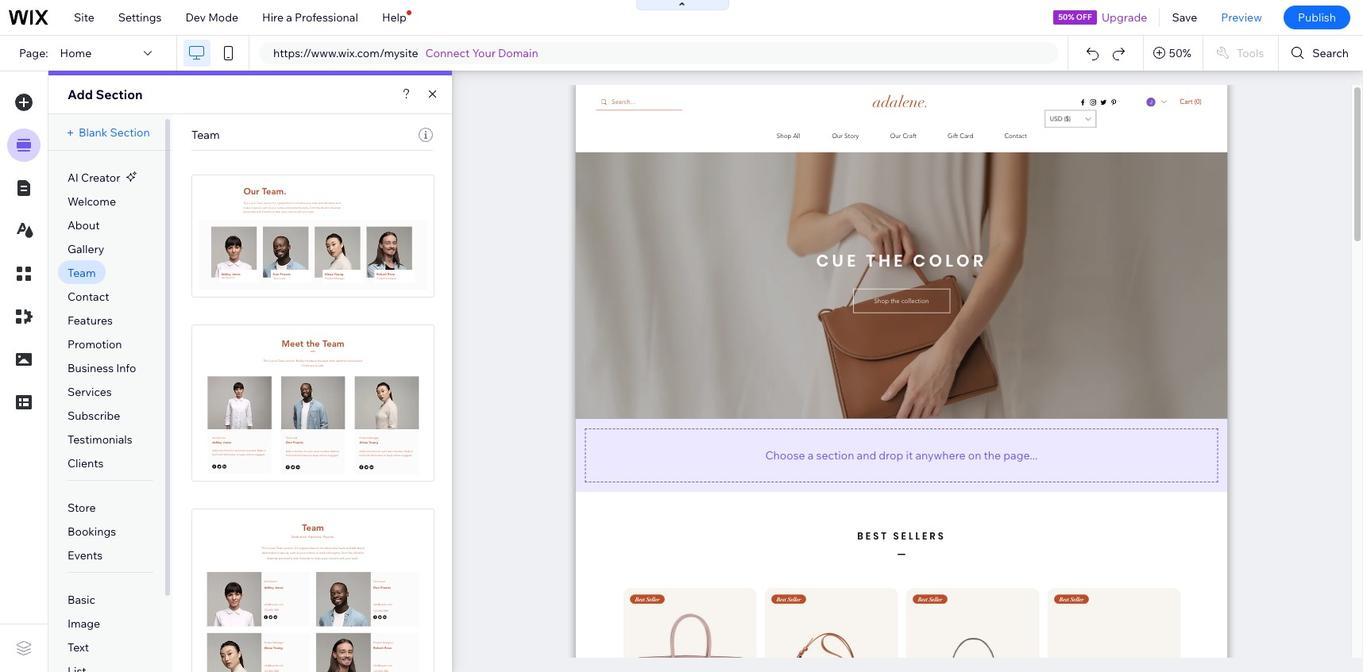 Task type: vqa. For each thing, say whether or not it's contained in the screenshot.
Bookings
yes



Task type: locate. For each thing, give the bounding box(es) containing it.
blank section
[[79, 126, 150, 140]]

add section
[[68, 87, 143, 102]]

preview button
[[1209, 0, 1274, 35]]

0 horizontal spatial 50%
[[1058, 12, 1075, 22]]

a right hire
[[286, 10, 292, 25]]

50% for 50%
[[1169, 46, 1192, 60]]

promotion
[[68, 338, 122, 352]]

add
[[68, 87, 93, 102]]

business
[[68, 361, 114, 376]]

creator
[[81, 171, 120, 185]]

1 horizontal spatial a
[[808, 448, 814, 463]]

tools
[[1237, 46, 1264, 60]]

team
[[191, 128, 220, 142], [68, 266, 96, 280]]

50% for 50% off
[[1058, 12, 1075, 22]]

0 vertical spatial a
[[286, 10, 292, 25]]

dev mode
[[185, 10, 238, 25]]

50% left off
[[1058, 12, 1075, 22]]

a left the section
[[808, 448, 814, 463]]

search
[[1313, 46, 1349, 60]]

welcome
[[68, 195, 116, 209]]

on
[[968, 448, 981, 463]]

anywhere
[[915, 448, 966, 463]]

0 vertical spatial team
[[191, 128, 220, 142]]

a for professional
[[286, 10, 292, 25]]

business info
[[68, 361, 136, 376]]

mode
[[208, 10, 238, 25]]

professional
[[295, 10, 358, 25]]

1 horizontal spatial 50%
[[1169, 46, 1192, 60]]

contact
[[68, 290, 109, 304]]

50% inside "button"
[[1169, 46, 1192, 60]]

0 vertical spatial section
[[96, 87, 143, 102]]

about
[[68, 218, 100, 233]]

settings
[[118, 10, 162, 25]]

text
[[68, 641, 89, 655]]

1 vertical spatial section
[[110, 126, 150, 140]]

0 vertical spatial 50%
[[1058, 12, 1075, 22]]

a
[[286, 10, 292, 25], [808, 448, 814, 463]]

1 vertical spatial a
[[808, 448, 814, 463]]

section right blank
[[110, 126, 150, 140]]

site
[[74, 10, 94, 25]]

features
[[68, 314, 113, 328]]

section
[[96, 87, 143, 102], [110, 126, 150, 140]]

home
[[60, 46, 92, 60]]

connect
[[425, 46, 470, 60]]

50%
[[1058, 12, 1075, 22], [1169, 46, 1192, 60]]

off
[[1076, 12, 1092, 22]]

0 horizontal spatial a
[[286, 10, 292, 25]]

1 vertical spatial team
[[68, 266, 96, 280]]

info
[[116, 361, 136, 376]]

1 horizontal spatial team
[[191, 128, 220, 142]]

dev
[[185, 10, 206, 25]]

50% down the 'save' button on the right top
[[1169, 46, 1192, 60]]

it
[[906, 448, 913, 463]]

hire a professional
[[262, 10, 358, 25]]

1 vertical spatial 50%
[[1169, 46, 1192, 60]]

section up blank section
[[96, 87, 143, 102]]



Task type: describe. For each thing, give the bounding box(es) containing it.
0 horizontal spatial team
[[68, 266, 96, 280]]

ai creator
[[68, 171, 120, 185]]

publish
[[1298, 10, 1336, 25]]

a for section
[[808, 448, 814, 463]]

subscribe
[[68, 409, 120, 423]]

image
[[68, 617, 100, 632]]

choose a section and drop it anywhere on the page...
[[765, 448, 1038, 463]]

events
[[68, 549, 103, 563]]

section for blank section
[[110, 126, 150, 140]]

basic
[[68, 593, 95, 608]]

search button
[[1279, 36, 1363, 71]]

publish button
[[1284, 6, 1351, 29]]

50% off
[[1058, 12, 1092, 22]]

testimonials
[[68, 433, 132, 447]]

drop
[[879, 448, 904, 463]]

50% button
[[1144, 36, 1203, 71]]

bookings
[[68, 525, 116, 539]]

save button
[[1160, 0, 1209, 35]]

store
[[68, 501, 96, 516]]

section for add section
[[96, 87, 143, 102]]

help
[[382, 10, 407, 25]]

page...
[[1004, 448, 1038, 463]]

tools button
[[1203, 36, 1279, 71]]

services
[[68, 385, 112, 400]]

choose
[[765, 448, 805, 463]]

section
[[816, 448, 854, 463]]

domain
[[498, 46, 538, 60]]

blank
[[79, 126, 108, 140]]

upgrade
[[1102, 10, 1147, 25]]

save
[[1172, 10, 1197, 25]]

ai
[[68, 171, 79, 185]]

hire
[[262, 10, 284, 25]]

clients
[[68, 457, 104, 471]]

your
[[472, 46, 496, 60]]

and
[[857, 448, 876, 463]]

preview
[[1221, 10, 1262, 25]]

https://www.wix.com/mysite
[[273, 46, 418, 60]]

gallery
[[68, 242, 104, 257]]

https://www.wix.com/mysite connect your domain
[[273, 46, 538, 60]]

the
[[984, 448, 1001, 463]]



